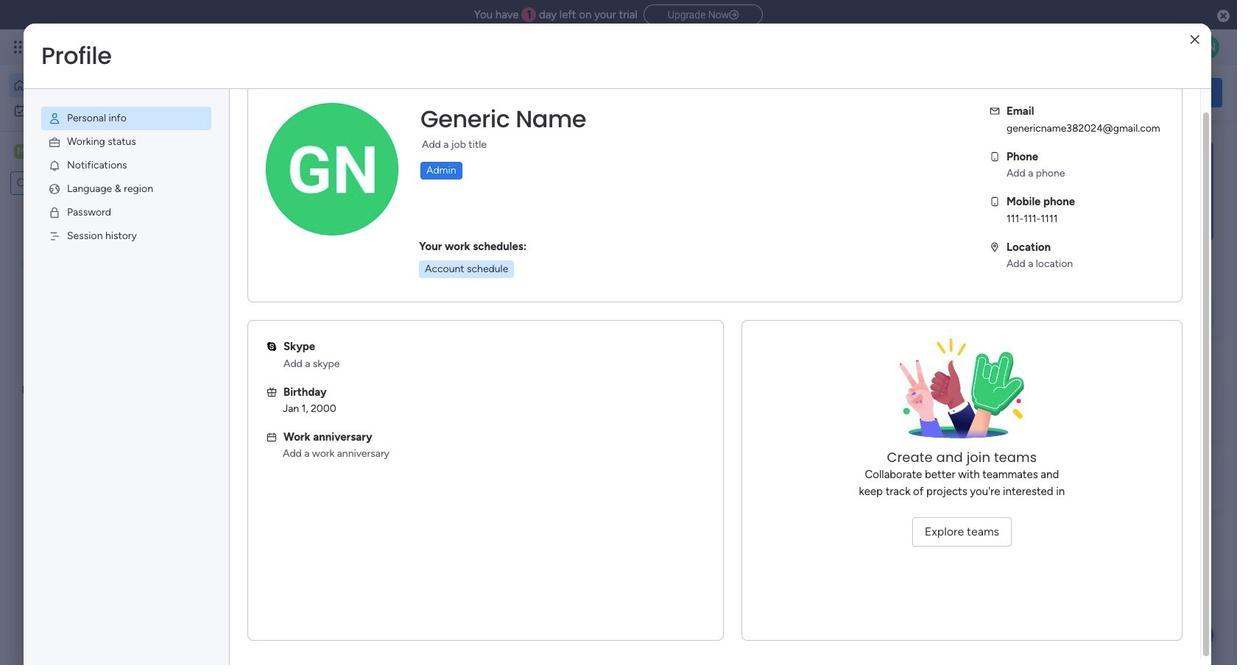 Task type: locate. For each thing, give the bounding box(es) containing it.
password image
[[48, 206, 61, 219]]

2 menu item from the top
[[41, 130, 211, 154]]

clear search image
[[107, 176, 122, 191]]

public board image
[[246, 298, 262, 314]]

menu menu
[[24, 89, 229, 266]]

open update feed (inbox) image
[[228, 380, 245, 398]]

no teams image
[[888, 339, 1036, 449]]

2 add to favorites image from the left
[[682, 299, 697, 313]]

component image
[[489, 321, 503, 335]]

language & region image
[[48, 183, 61, 196]]

workspace image
[[14, 144, 29, 160], [252, 474, 287, 509]]

option up workspace selection element
[[9, 99, 179, 122]]

0 vertical spatial workspace image
[[14, 144, 29, 160]]

0 vertical spatial option
[[9, 74, 179, 97]]

v2 user feedback image
[[1014, 84, 1025, 101]]

1 vertical spatial workspace image
[[252, 474, 287, 509]]

1 menu item from the top
[[41, 107, 211, 130]]

menu item
[[41, 107, 211, 130], [41, 130, 211, 154], [41, 154, 211, 177], [41, 177, 211, 201], [41, 201, 211, 225], [41, 225, 211, 248]]

v2 bolt switch image
[[1128, 84, 1137, 101]]

1 option from the top
[[9, 74, 179, 97]]

add to favorites image
[[439, 299, 454, 313], [682, 299, 697, 313]]

1 horizontal spatial add to favorites image
[[682, 299, 697, 313]]

None field
[[417, 104, 590, 135]]

1 vertical spatial option
[[9, 99, 179, 122]]

working status image
[[48, 136, 61, 149]]

notifications image
[[48, 159, 61, 172]]

option
[[9, 74, 179, 97], [9, 99, 179, 122]]

personal info image
[[48, 112, 61, 125]]

component image
[[246, 321, 259, 335]]

close image
[[1191, 34, 1200, 45]]

0 horizontal spatial add to favorites image
[[439, 299, 454, 313]]

add to favorites image for public board image
[[439, 299, 454, 313]]

1 add to favorites image from the left
[[439, 299, 454, 313]]

option up personal info icon
[[9, 74, 179, 97]]

public board image
[[489, 298, 505, 314]]



Task type: vqa. For each thing, say whether or not it's contained in the screenshot.
Public board icon for component icon
yes



Task type: describe. For each thing, give the bounding box(es) containing it.
generic name image
[[1196, 35, 1220, 59]]

4 menu item from the top
[[41, 177, 211, 201]]

1 horizontal spatial workspace image
[[252, 474, 287, 509]]

2 option from the top
[[9, 99, 179, 122]]

getting started element
[[1002, 381, 1223, 440]]

0 horizontal spatial workspace image
[[14, 144, 29, 160]]

templates image image
[[1015, 141, 1209, 242]]

3 menu item from the top
[[41, 154, 211, 177]]

session history image
[[48, 230, 61, 243]]

close my workspaces image
[[228, 430, 245, 448]]

add to favorites image for public board icon
[[682, 299, 697, 313]]

6 menu item from the top
[[41, 225, 211, 248]]

help center element
[[1002, 452, 1223, 511]]

quick search results list box
[[228, 167, 966, 362]]

select product image
[[13, 40, 28, 54]]

dapulse close image
[[1217, 9, 1230, 24]]

5 menu item from the top
[[41, 201, 211, 225]]

dapulse rightstroke image
[[729, 10, 739, 21]]

workspace selection element
[[14, 143, 123, 162]]

Search in workspace field
[[31, 175, 105, 192]]

close recently visited image
[[228, 149, 245, 167]]



